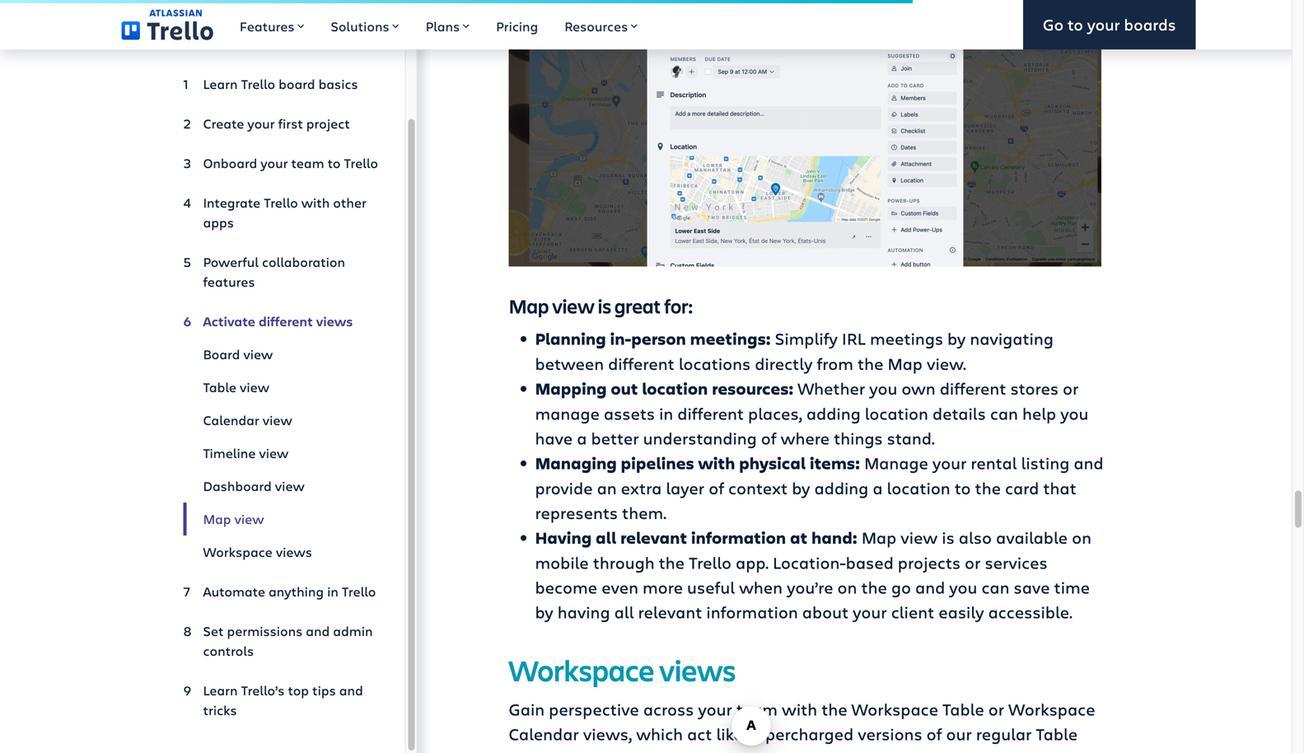 Task type: describe. For each thing, give the bounding box(es) containing it.
apps
[[203, 213, 234, 231]]

supercharged
[[747, 723, 854, 745]]

2 horizontal spatial to
[[1068, 14, 1083, 35]]

an
[[597, 477, 617, 499]]

of inside whether you own different stores or manage assets in different places, adding location details can help you have a better understanding of where things stand.
[[761, 427, 777, 449]]

getting started with trello link
[[183, 2, 379, 61]]

admin
[[333, 622, 373, 640]]

basics
[[319, 75, 358, 93]]

whether
[[798, 377, 865, 399]]

onboard your team to trello
[[203, 154, 378, 172]]

meetings
[[870, 327, 943, 349]]

adding inside whether you own different stores or manage assets in different places, adding location details can help you have a better understanding of where things stand.
[[807, 402, 861, 424]]

plans button
[[412, 0, 483, 49]]

locations
[[679, 352, 751, 375]]

rental
[[971, 452, 1017, 474]]

location inside whether you own different stores or manage assets in different places, adding location details can help you have a better understanding of where things stand.
[[865, 402, 929, 424]]

resources button
[[551, 0, 651, 49]]

calendar down gain
[[509, 723, 579, 745]]

atlassian trello image
[[122, 9, 213, 40]]

adding inside manage your rental listing and provide an extra layer of context by adding a location to the card that represents them.
[[814, 477, 869, 499]]

useful
[[687, 576, 735, 598]]

go to your boards
[[1043, 14, 1176, 35]]

which
[[636, 723, 683, 745]]

workspace views
[[203, 543, 312, 561]]

assets
[[604, 402, 655, 424]]

team inside workspace views gain perspective across your team with the workspace table or workspace calendar views, which act like supercharged versions of our regular table and calendar views. workspace table and workspace calendar views bo
[[737, 698, 778, 720]]

even
[[602, 576, 639, 598]]

learn trello board basics link
[[183, 68, 379, 101]]

board view
[[203, 345, 273, 363]]

map view is great for:
[[509, 293, 693, 319]]

go to your boards link
[[1023, 0, 1196, 49]]

views up across
[[659, 651, 736, 690]]

stand.
[[887, 427, 935, 449]]

context
[[728, 477, 788, 499]]

onboard your team to trello link
[[183, 147, 379, 180]]

top
[[288, 681, 309, 699]]

your inside go to your boards link
[[1087, 14, 1120, 35]]

mobile
[[535, 551, 589, 574]]

integrate trello with other apps
[[203, 194, 367, 231]]

map for map view is great for:
[[509, 293, 549, 319]]

and inside learn trello's top tips and tricks
[[339, 681, 363, 699]]

started
[[251, 2, 313, 28]]

trello inside 'link'
[[241, 75, 275, 93]]

save
[[1014, 576, 1050, 598]]

you inside map view is also available on mobile through the trello app. location-based projects or services become even more useful when you're on the go and you can save time by having all relevant information about your client easily accessible.
[[949, 576, 978, 598]]

learn trello board basics
[[203, 75, 358, 93]]

available
[[996, 526, 1068, 548]]

project
[[306, 115, 350, 132]]

with for started
[[316, 2, 356, 28]]

map for map view is also available on mobile through the trello app. location-based projects or services become even more useful when you're on the go and you can save time by having all relevant information about your client easily accessible.
[[862, 526, 897, 548]]

create
[[203, 115, 244, 132]]

calendar down views,
[[543, 747, 613, 753]]

versions
[[858, 723, 923, 745]]

a inside manage your rental listing and provide an extra layer of context by adding a location to the card that represents them.
[[873, 477, 883, 499]]

different up understanding at the bottom of page
[[678, 402, 744, 424]]

board
[[279, 75, 315, 93]]

hand:
[[812, 527, 857, 549]]

views down map view link
[[276, 543, 312, 561]]

extra
[[621, 477, 662, 499]]

automate anything in trello
[[203, 583, 376, 600]]

regular
[[976, 723, 1032, 745]]

gain
[[509, 698, 545, 720]]

own
[[902, 377, 936, 399]]

calendar inside calendar view link
[[203, 411, 259, 429]]

app.
[[736, 551, 769, 574]]

become
[[535, 576, 597, 598]]

learn for learn trello board basics
[[203, 75, 238, 93]]

trello up admin
[[342, 583, 376, 600]]

table right regular
[[1036, 723, 1078, 745]]

of inside workspace views gain perspective across your team with the workspace table or workspace calendar views, which act like supercharged versions of our regular table and calendar views. workspace table and workspace calendar views bo
[[927, 723, 942, 745]]

a inside whether you own different stores or manage assets in different places, adding location details can help you have a better understanding of where things stand.
[[577, 427, 587, 449]]

time
[[1054, 576, 1090, 598]]

navigating
[[970, 327, 1054, 349]]

and inside manage your rental listing and provide an extra layer of context by adding a location to the card that represents them.
[[1074, 452, 1104, 474]]

view for map view
[[234, 510, 264, 528]]

go
[[891, 576, 911, 598]]

trello inside 'getting started with trello'
[[183, 28, 231, 54]]

places,
[[748, 402, 802, 424]]

by inside manage your rental listing and provide an extra layer of context by adding a location to the card that represents them.
[[792, 477, 810, 499]]

the inside manage your rental listing and provide an extra layer of context by adding a location to the card that represents them.
[[975, 477, 1001, 499]]

you're
[[787, 576, 833, 598]]

them.
[[622, 501, 667, 524]]

trello inside map view is also available on mobile through the trello app. location-based projects or services become even more useful when you're on the go and you can save time by having all relevant information about your client easily accessible.
[[689, 551, 732, 574]]

based
[[846, 551, 894, 574]]

the inside workspace views gain perspective across your team with the workspace table or workspace calendar views, which act like supercharged versions of our regular table and calendar views. workspace table and workspace calendar views bo
[[822, 698, 848, 720]]

0 vertical spatial on
[[1072, 526, 1092, 548]]

workspace views gain perspective across your team with the workspace table or workspace calendar views, which act like supercharged versions of our regular table and calendar views. workspace table and workspace calendar views bo
[[509, 651, 1095, 753]]

0 vertical spatial all
[[596, 527, 617, 549]]

the down based
[[861, 576, 887, 598]]

integrate
[[203, 194, 261, 211]]

details
[[933, 402, 986, 424]]

dashboard view
[[203, 477, 305, 495]]

0 vertical spatial location
[[642, 377, 708, 400]]

is for also
[[942, 526, 955, 548]]

manage your rental listing and provide an extra layer of context by adding a location to the card that represents them.
[[535, 452, 1104, 524]]

from
[[817, 352, 854, 375]]

act
[[687, 723, 712, 745]]

location inside manage your rental listing and provide an extra layer of context by adding a location to the card that represents them.
[[887, 477, 951, 499]]

automate
[[203, 583, 265, 600]]

where
[[781, 427, 830, 449]]

to inside manage your rental listing and provide an extra layer of context by adding a location to the card that represents them.
[[955, 477, 971, 499]]

calendar view
[[203, 411, 292, 429]]

page progress progress bar
[[0, 0, 913, 3]]

our
[[946, 723, 972, 745]]

with inside workspace views gain perspective across your team with the workspace table or workspace calendar views, which act like supercharged versions of our regular table and calendar views. workspace table and workspace calendar views bo
[[782, 698, 818, 720]]

trello up other
[[344, 154, 378, 172]]

solutions
[[331, 17, 389, 35]]

managing pipelines with physical items:
[[535, 452, 860, 474]]

views up board view link
[[316, 312, 353, 330]]

listing
[[1021, 452, 1070, 474]]

powerful collaboration features link
[[183, 246, 379, 298]]

mapping
[[535, 377, 607, 400]]

resources
[[565, 17, 628, 35]]

manage
[[535, 402, 600, 424]]

your inside onboard your team to trello link
[[261, 154, 288, 172]]

out
[[611, 377, 638, 400]]

table up our
[[943, 698, 984, 720]]

workspace down act
[[670, 747, 757, 753]]

resources:
[[712, 377, 794, 400]]

views.
[[617, 747, 666, 753]]

first
[[278, 115, 303, 132]]

map inside simplify irl meetings by navigating between different locations directly from the map view.
[[888, 352, 923, 375]]

whether you own different stores or manage assets in different places, adding location details can help you have a better understanding of where things stand.
[[535, 377, 1089, 449]]

different up details
[[940, 377, 1006, 399]]

and down supercharged
[[807, 747, 837, 753]]

and inside the "set permissions and admin controls"
[[306, 622, 330, 640]]

table down supercharged
[[761, 747, 803, 753]]

that
[[1043, 477, 1077, 499]]

relevant inside map view is also available on mobile through the trello app. location-based projects or services become even more useful when you're on the go and you can save time by having all relevant information about your client easily accessible.
[[638, 601, 702, 623]]

permissions
[[227, 622, 303, 640]]



Task type: locate. For each thing, give the bounding box(es) containing it.
0 horizontal spatial of
[[709, 477, 724, 499]]

can left help
[[990, 402, 1018, 424]]

1 horizontal spatial to
[[955, 477, 971, 499]]

client
[[891, 601, 935, 623]]

view inside map view is also available on mobile through the trello app. location-based projects or services become even more useful when you're on the go and you can save time by having all relevant information about your client easily accessible.
[[901, 526, 938, 548]]

workspace up versions at the bottom
[[852, 698, 939, 720]]

map view link
[[183, 503, 379, 536]]

team inside onboard your team to trello link
[[291, 154, 324, 172]]

1 horizontal spatial is
[[942, 526, 955, 548]]

1 horizontal spatial or
[[989, 698, 1005, 720]]

collaboration
[[262, 253, 345, 271]]

1 vertical spatial is
[[942, 526, 955, 548]]

your down create your first project
[[261, 154, 288, 172]]

0 vertical spatial is
[[598, 293, 611, 319]]

map for map view
[[203, 510, 231, 528]]

with inside integrate trello with other apps
[[301, 194, 330, 211]]

view right the board
[[243, 345, 273, 363]]

0 vertical spatial or
[[1063, 377, 1079, 399]]

can inside whether you own different stores or manage assets in different places, adding location details can help you have a better understanding of where things stand.
[[990, 402, 1018, 424]]

map inside map view link
[[203, 510, 231, 528]]

by inside simplify irl meetings by navigating between different locations directly from the map view.
[[948, 327, 966, 349]]

1 vertical spatial by
[[792, 477, 810, 499]]

of down 'managing pipelines with physical items:'
[[709, 477, 724, 499]]

1 vertical spatial or
[[965, 551, 981, 574]]

0 horizontal spatial a
[[577, 427, 587, 449]]

all
[[596, 527, 617, 549], [614, 601, 634, 623]]

of left our
[[927, 723, 942, 745]]

view for dashboard view
[[275, 477, 305, 495]]

you right help
[[1061, 402, 1089, 424]]

0 horizontal spatial you
[[869, 377, 898, 399]]

0 horizontal spatial on
[[838, 576, 857, 598]]

0 horizontal spatial by
[[535, 601, 553, 623]]

with right started
[[316, 2, 356, 28]]

learn for learn trello's top tips and tricks
[[203, 681, 238, 699]]

in right anything
[[327, 583, 339, 600]]

location down locations
[[642, 377, 708, 400]]

a down manage
[[873, 477, 883, 499]]

solutions button
[[318, 0, 412, 49]]

mapping out location resources:
[[535, 377, 794, 400]]

with for pipelines
[[698, 452, 735, 474]]

trello inside integrate trello with other apps
[[264, 194, 298, 211]]

1 vertical spatial all
[[614, 601, 634, 623]]

about
[[802, 601, 849, 623]]

and left admin
[[306, 622, 330, 640]]

1 horizontal spatial a
[[873, 477, 883, 499]]

trello down getting
[[183, 28, 231, 54]]

having
[[558, 601, 610, 623]]

map down "dashboard"
[[203, 510, 231, 528]]

0 horizontal spatial to
[[328, 154, 341, 172]]

1 horizontal spatial in
[[659, 402, 673, 424]]

timeline view
[[203, 444, 289, 462]]

to down project on the top
[[328, 154, 341, 172]]

provide
[[535, 477, 593, 499]]

map
[[509, 293, 549, 319], [888, 352, 923, 375], [203, 510, 231, 528], [862, 526, 897, 548]]

1 horizontal spatial team
[[737, 698, 778, 720]]

view down table view 'link' on the left of the page
[[263, 411, 292, 429]]

in inside whether you own different stores or manage assets in different places, adding location details can help you have a better understanding of where things stand.
[[659, 402, 673, 424]]

set permissions and admin controls
[[203, 622, 373, 660]]

1 vertical spatial to
[[328, 154, 341, 172]]

1 vertical spatial learn
[[203, 681, 238, 699]]

0 vertical spatial by
[[948, 327, 966, 349]]

workspace up perspective at the bottom left
[[509, 651, 654, 690]]

view for calendar view
[[263, 411, 292, 429]]

workspace up regular
[[1009, 698, 1095, 720]]

your inside create your first project link
[[248, 115, 275, 132]]

is inside map view is also available on mobile through the trello app. location-based projects or services become even more useful when you're on the go and you can save time by having all relevant information about your client easily accessible.
[[942, 526, 955, 548]]

learn up create
[[203, 75, 238, 93]]

map view
[[203, 510, 264, 528]]

trello down onboard your team to trello link
[[264, 194, 298, 211]]

relevant
[[620, 527, 687, 549], [638, 601, 702, 623]]

with inside 'getting started with trello'
[[316, 2, 356, 28]]

1 learn from the top
[[203, 75, 238, 93]]

view for map view is also available on mobile through the trello app. location-based projects or services become even more useful when you're on the go and you can save time by having all relevant information about your client easily accessible.
[[901, 526, 938, 548]]

your up like
[[698, 698, 732, 720]]

boards
[[1124, 14, 1176, 35]]

or right stores
[[1063, 377, 1079, 399]]

map up based
[[862, 526, 897, 548]]

learn trello's top tips and tricks link
[[183, 674, 379, 727]]

table down the board
[[203, 378, 237, 396]]

location-
[[773, 551, 846, 574]]

of up the physical
[[761, 427, 777, 449]]

the up supercharged
[[822, 698, 848, 720]]

workspace down map view
[[203, 543, 273, 561]]

map inside map view is also available on mobile through the trello app. location-based projects or services become even more useful when you're on the go and you can save time by having all relevant information about your client easily accessible.
[[862, 526, 897, 548]]

with left other
[[301, 194, 330, 211]]

0 horizontal spatial or
[[965, 551, 981, 574]]

the up more
[[659, 551, 685, 574]]

different up board view link
[[259, 312, 313, 330]]

adding down whether
[[807, 402, 861, 424]]

having all relevant information at hand:
[[535, 527, 857, 549]]

2 vertical spatial or
[[989, 698, 1005, 720]]

0 vertical spatial adding
[[807, 402, 861, 424]]

1 vertical spatial you
[[1061, 402, 1089, 424]]

planning in-person meetings:
[[535, 328, 771, 350]]

with for trello
[[301, 194, 330, 211]]

or down also
[[965, 551, 981, 574]]

having
[[535, 527, 592, 549]]

the down rental on the right of page
[[975, 477, 1001, 499]]

better
[[591, 427, 639, 449]]

trello left the board at top
[[241, 75, 275, 93]]

stores
[[1011, 377, 1059, 399]]

information down when
[[706, 601, 798, 623]]

calendar up timeline
[[203, 411, 259, 429]]

of inside manage your rental listing and provide an extra layer of context by adding a location to the card that represents them.
[[709, 477, 724, 499]]

an image showing a trello card with a map location enabled image
[[509, 0, 1102, 267]]

simplify irl meetings by navigating between different locations directly from the map view.
[[535, 327, 1054, 375]]

trello's
[[241, 681, 285, 699]]

view down dashboard view
[[234, 510, 264, 528]]

location
[[642, 377, 708, 400], [865, 402, 929, 424], [887, 477, 951, 499]]

irl
[[842, 327, 866, 349]]

your inside map view is also available on mobile through the trello app. location-based projects or services become even more useful when you're on the go and you can save time by having all relevant information about your client easily accessible.
[[853, 601, 887, 623]]

1 vertical spatial information
[[706, 601, 798, 623]]

on up "about"
[[838, 576, 857, 598]]

tips
[[312, 681, 336, 699]]

2 learn from the top
[[203, 681, 238, 699]]

your left first at the top left of page
[[248, 115, 275, 132]]

your inside workspace views gain perspective across your team with the workspace table or workspace calendar views, which act like supercharged versions of our regular table and calendar views. workspace table and workspace calendar views bo
[[698, 698, 732, 720]]

0 vertical spatial you
[[869, 377, 898, 399]]

all up through
[[596, 527, 617, 549]]

with up supercharged
[[782, 698, 818, 720]]

across
[[643, 698, 694, 720]]

1 vertical spatial a
[[873, 477, 883, 499]]

to down rental on the right of page
[[955, 477, 971, 499]]

2 horizontal spatial of
[[927, 723, 942, 745]]

0 vertical spatial learn
[[203, 75, 238, 93]]

learn
[[203, 75, 238, 93], [203, 681, 238, 699]]

map up planning
[[509, 293, 549, 319]]

by down become
[[535, 601, 553, 623]]

workspace down versions at the bottom
[[841, 747, 928, 753]]

the
[[858, 352, 884, 375], [975, 477, 1001, 499], [659, 551, 685, 574], [861, 576, 887, 598], [822, 698, 848, 720]]

plans
[[426, 17, 460, 35]]

all down even
[[614, 601, 634, 623]]

0 vertical spatial information
[[691, 527, 786, 549]]

view up calendar view
[[240, 378, 269, 396]]

view inside table view 'link'
[[240, 378, 269, 396]]

or inside whether you own different stores or manage assets in different places, adding location details can help you have a better understanding of where things stand.
[[1063, 377, 1079, 399]]

by inside map view is also available on mobile through the trello app. location-based projects or services become even more useful when you're on the go and you can save time by having all relevant information about your client easily accessible.
[[535, 601, 553, 623]]

1 vertical spatial relevant
[[638, 601, 702, 623]]

create your first project
[[203, 115, 350, 132]]

powerful
[[203, 253, 259, 271]]

have
[[535, 427, 573, 449]]

the down irl
[[858, 352, 884, 375]]

adding down the items: at the right of the page
[[814, 477, 869, 499]]

1 horizontal spatial you
[[949, 576, 978, 598]]

workspace
[[203, 543, 273, 561], [509, 651, 654, 690], [852, 698, 939, 720], [1009, 698, 1095, 720], [670, 747, 757, 753], [841, 747, 928, 753]]

is left great
[[598, 293, 611, 319]]

0 vertical spatial in
[[659, 402, 673, 424]]

you left own
[[869, 377, 898, 399]]

and right tips
[[339, 681, 363, 699]]

view up projects
[[901, 526, 938, 548]]

and up that on the right bottom of page
[[1074, 452, 1104, 474]]

2 vertical spatial location
[[887, 477, 951, 499]]

the inside simplify irl meetings by navigating between different locations directly from the map view.
[[858, 352, 884, 375]]

by up view.
[[948, 327, 966, 349]]

view for map view is great for:
[[552, 293, 595, 319]]

or up regular
[[989, 698, 1005, 720]]

0 vertical spatial relevant
[[620, 527, 687, 549]]

views,
[[583, 723, 632, 745]]

and
[[1074, 452, 1104, 474], [915, 576, 945, 598], [306, 622, 330, 640], [339, 681, 363, 699], [509, 747, 539, 753], [807, 747, 837, 753]]

1 horizontal spatial by
[[792, 477, 810, 499]]

trello up useful
[[689, 551, 732, 574]]

is
[[598, 293, 611, 319], [942, 526, 955, 548]]

is left also
[[942, 526, 955, 548]]

information inside map view is also available on mobile through the trello app. location-based projects or services become even more useful when you're on the go and you can save time by having all relevant information about your client easily accessible.
[[706, 601, 798, 623]]

different inside simplify irl meetings by navigating between different locations directly from the map view.
[[608, 352, 675, 375]]

trello
[[183, 28, 231, 54], [241, 75, 275, 93], [344, 154, 378, 172], [264, 194, 298, 211], [689, 551, 732, 574], [342, 583, 376, 600]]

set permissions and admin controls link
[[183, 615, 379, 667]]

table view
[[203, 378, 269, 396]]

different inside activate different views link
[[259, 312, 313, 330]]

dashboard view link
[[183, 470, 379, 503]]

person
[[631, 328, 686, 350]]

1 vertical spatial of
[[709, 477, 724, 499]]

and inside map view is also available on mobile through the trello app. location-based projects or services become even more useful when you're on the go and you can save time by having all relevant information about your client easily accessible.
[[915, 576, 945, 598]]

0 vertical spatial to
[[1068, 14, 1083, 35]]

location up stand.
[[865, 402, 929, 424]]

your left client
[[853, 601, 887, 623]]

learn inside learn trello board basics 'link'
[[203, 75, 238, 93]]

0 horizontal spatial in
[[327, 583, 339, 600]]

is for great
[[598, 293, 611, 319]]

integrate trello with other apps link
[[183, 186, 379, 239]]

view inside board view link
[[243, 345, 273, 363]]

activate
[[203, 312, 255, 330]]

go
[[1043, 14, 1064, 35]]

pipelines
[[621, 452, 694, 474]]

table view link
[[183, 371, 379, 404]]

view inside map view link
[[234, 510, 264, 528]]

a
[[577, 427, 587, 449], [873, 477, 883, 499]]

view inside dashboard view link
[[275, 477, 305, 495]]

0 horizontal spatial is
[[598, 293, 611, 319]]

understanding
[[643, 427, 757, 449]]

can down services
[[982, 576, 1010, 598]]

0 horizontal spatial team
[[291, 154, 324, 172]]

your
[[1087, 14, 1120, 35], [248, 115, 275, 132], [261, 154, 288, 172], [933, 452, 967, 474], [853, 601, 887, 623], [698, 698, 732, 720]]

team up like
[[737, 698, 778, 720]]

automate anything in trello link
[[183, 575, 379, 608]]

2 horizontal spatial you
[[1061, 402, 1089, 424]]

view inside timeline view link
[[259, 444, 289, 462]]

1 vertical spatial can
[[982, 576, 1010, 598]]

directly
[[755, 352, 813, 375]]

manage
[[864, 452, 928, 474]]

represents
[[535, 501, 618, 524]]

can inside map view is also available on mobile through the trello app. location-based projects or services become even more useful when you're on the go and you can save time by having all relevant information about your client easily accessible.
[[982, 576, 1010, 598]]

1 horizontal spatial of
[[761, 427, 777, 449]]

layer
[[666, 477, 705, 499]]

relevant down more
[[638, 601, 702, 623]]

view up planning
[[552, 293, 595, 319]]

table inside table view 'link'
[[203, 378, 237, 396]]

view down calendar view link
[[259, 444, 289, 462]]

your left boards
[[1087, 14, 1120, 35]]

0 vertical spatial can
[[990, 402, 1018, 424]]

1 horizontal spatial on
[[1072, 526, 1092, 548]]

your left rental on the right of page
[[933, 452, 967, 474]]

or inside map view is also available on mobile through the trello app. location-based projects or services become even more useful when you're on the go and you can save time by having all relevant information about your client easily accessible.
[[965, 551, 981, 574]]

dashboard
[[203, 477, 272, 495]]

0 vertical spatial team
[[291, 154, 324, 172]]

great
[[615, 293, 661, 319]]

1 vertical spatial on
[[838, 576, 857, 598]]

map down meetings
[[888, 352, 923, 375]]

table
[[203, 378, 237, 396], [943, 698, 984, 720], [1036, 723, 1078, 745], [761, 747, 803, 753]]

2 horizontal spatial or
[[1063, 377, 1079, 399]]

timeline view link
[[183, 437, 379, 470]]

location down manage
[[887, 477, 951, 499]]

with down understanding at the bottom of page
[[698, 452, 735, 474]]

calendar down our
[[932, 747, 1002, 753]]

views down regular
[[1006, 747, 1052, 753]]

team
[[291, 154, 324, 172], [737, 698, 778, 720]]

2 vertical spatial you
[[949, 576, 978, 598]]

2 vertical spatial of
[[927, 723, 942, 745]]

2 vertical spatial by
[[535, 601, 553, 623]]

information up 'app.' on the right bottom of the page
[[691, 527, 786, 549]]

relevant down them.
[[620, 527, 687, 549]]

activate different views link
[[183, 305, 379, 338]]

by down the physical
[[792, 477, 810, 499]]

when
[[739, 576, 783, 598]]

view for board view
[[243, 345, 273, 363]]

view for table view
[[240, 378, 269, 396]]

and down gain
[[509, 747, 539, 753]]

view down timeline view link
[[275, 477, 305, 495]]

or inside workspace views gain perspective across your team with the workspace table or workspace calendar views, which act like supercharged versions of our regular table and calendar views. workspace table and workspace calendar views bo
[[989, 698, 1005, 720]]

getting started with trello
[[183, 2, 356, 54]]

to right go
[[1068, 14, 1083, 35]]

1 vertical spatial in
[[327, 583, 339, 600]]

in down mapping out location resources:
[[659, 402, 673, 424]]

2 vertical spatial to
[[955, 477, 971, 499]]

and down projects
[[915, 576, 945, 598]]

other
[[333, 194, 367, 211]]

accessible.
[[988, 601, 1073, 623]]

calendar view link
[[183, 404, 379, 437]]

you up easily at the right bottom
[[949, 576, 978, 598]]

1 vertical spatial team
[[737, 698, 778, 720]]

1 vertical spatial location
[[865, 402, 929, 424]]

features button
[[227, 0, 318, 49]]

learn up tricks in the left of the page
[[203, 681, 238, 699]]

view inside calendar view link
[[263, 411, 292, 429]]

a up managing
[[577, 427, 587, 449]]

on right 'available'
[[1072, 526, 1092, 548]]

0 vertical spatial of
[[761, 427, 777, 449]]

your inside manage your rental listing and provide an extra layer of context by adding a location to the card that represents them.
[[933, 452, 967, 474]]

simplify
[[775, 327, 838, 349]]

all inside map view is also available on mobile through the trello app. location-based projects or services become even more useful when you're on the go and you can save time by having all relevant information about your client easily accessible.
[[614, 601, 634, 623]]

different down planning in-person meetings:
[[608, 352, 675, 375]]

activate different views
[[203, 312, 353, 330]]

view for timeline view
[[259, 444, 289, 462]]

perspective
[[549, 698, 639, 720]]

items:
[[810, 452, 860, 474]]

2 horizontal spatial by
[[948, 327, 966, 349]]

1 vertical spatial adding
[[814, 477, 869, 499]]

0 vertical spatial a
[[577, 427, 587, 449]]

team down first at the top left of page
[[291, 154, 324, 172]]

learn inside learn trello's top tips and tricks
[[203, 681, 238, 699]]

between
[[535, 352, 604, 375]]



Task type: vqa. For each thing, say whether or not it's contained in the screenshot.
resources:
yes



